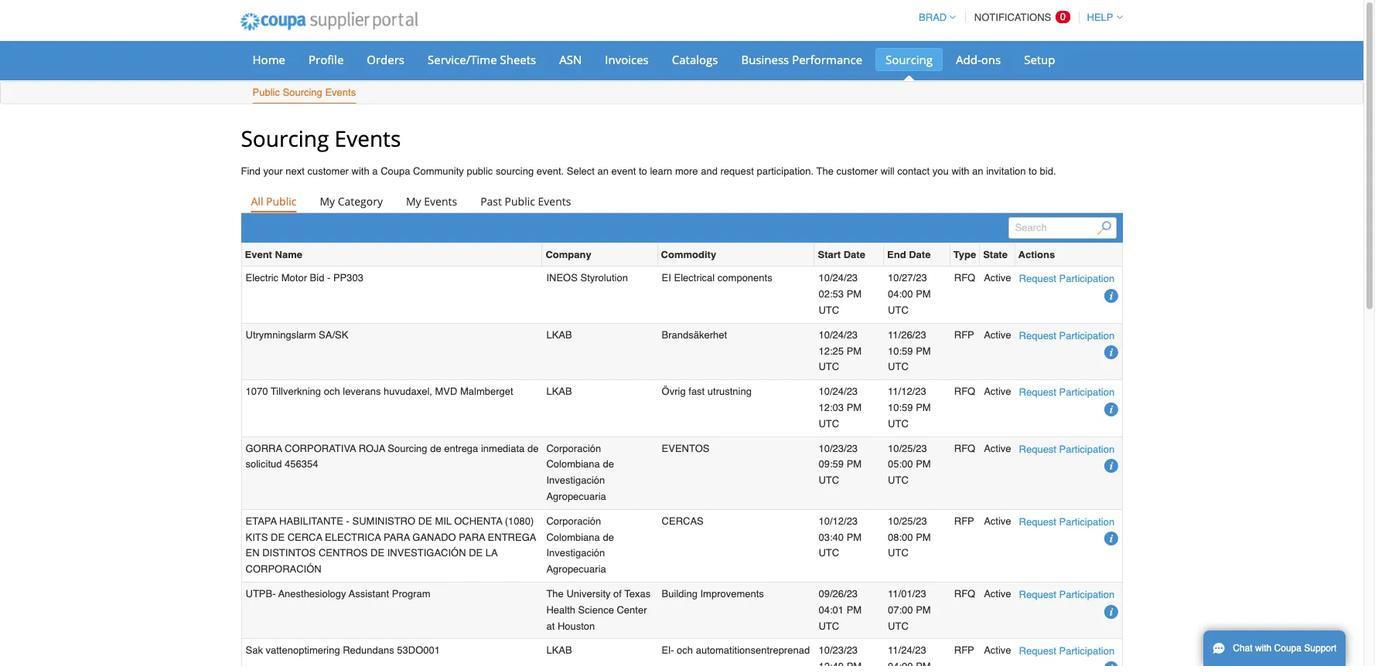 Task type: vqa. For each thing, say whether or not it's contained in the screenshot.
leftmost fw icon
no



Task type: describe. For each thing, give the bounding box(es) containing it.
rfp for 10/25/23 08:00 pm utc
[[954, 516, 974, 527]]

event
[[611, 165, 636, 177]]

ineos
[[546, 273, 578, 284]]

övrig fast utrustning
[[662, 386, 752, 398]]

0
[[1060, 11, 1066, 22]]

habilitante
[[279, 516, 343, 527]]

home
[[253, 52, 285, 67]]

02:53
[[819, 289, 844, 300]]

sak
[[246, 645, 263, 657]]

anesthesiology
[[278, 588, 346, 600]]

science
[[578, 605, 614, 616]]

el-
[[662, 645, 674, 657]]

corporativa
[[285, 443, 356, 454]]

participation for 10/27/23 04:00 pm utc
[[1059, 273, 1115, 285]]

utc for 11/26/23 10:59 pm utc
[[888, 361, 909, 373]]

profile link
[[299, 48, 354, 71]]

start date
[[818, 249, 865, 261]]

suministro
[[352, 516, 415, 527]]

- inside etapa habilitante - suministro de mil ochenta (1080) kits de cerca electrica para ganado para entrega en distintos centros de investigación de la corporación
[[346, 516, 349, 527]]

motor
[[281, 273, 307, 284]]

10/24/23 for 12:03
[[819, 386, 858, 398]]

public for all
[[266, 194, 296, 209]]

navigation containing notifications 0
[[912, 2, 1123, 32]]

lkab for el- och automatitionsentreprenad
[[546, 645, 572, 657]]

my category
[[320, 194, 383, 209]]

utrustning
[[708, 386, 752, 398]]

add-
[[956, 52, 981, 67]]

utc for 10/25/23 05:00 pm utc
[[888, 475, 909, 487]]

11/12/23
[[888, 386, 926, 398]]

2 an from the left
[[972, 165, 983, 177]]

start
[[818, 249, 841, 261]]

10/24/23 for 02:53
[[819, 273, 858, 284]]

orders
[[367, 52, 404, 67]]

active for 10/25/23 08:00 pm utc
[[984, 516, 1011, 527]]

04:01
[[819, 605, 844, 616]]

event name button
[[245, 247, 302, 263]]

state button
[[983, 247, 1008, 263]]

1 customer from the left
[[307, 165, 349, 177]]

request
[[720, 165, 754, 177]]

events up a
[[335, 124, 401, 153]]

electrical
[[674, 273, 715, 284]]

bid.
[[1040, 165, 1056, 177]]

10/23/23 12:49 p
[[819, 645, 862, 667]]

pm for 10/27/23 04:00 pm utc
[[916, 289, 931, 300]]

investigación for etapa habilitante - suministro de mil ochenta (1080) kits de cerca electrica para ganado para entrega en distintos centros de investigación de la corporación
[[546, 548, 605, 559]]

11/26/23 10:59 pm utc
[[888, 329, 931, 373]]

university
[[566, 588, 611, 600]]

invoices
[[605, 52, 649, 67]]

participation for 11/01/23 07:00 pm utc
[[1059, 589, 1115, 601]]

corporación colombiana de investigación agropecuaria for de
[[546, 443, 614, 503]]

leverans
[[343, 386, 381, 398]]

my for my events
[[406, 194, 421, 209]]

el- och automatitionsentreprenad
[[662, 645, 810, 657]]

rfq for 11/12/23 10:59 pm utc
[[954, 386, 975, 398]]

10/25/23 for 08:00
[[888, 516, 927, 527]]

04:00 for 11/24/23
[[888, 661, 913, 667]]

building
[[662, 588, 697, 600]]

chat
[[1233, 643, 1253, 654]]

all public
[[251, 194, 296, 209]]

tillverkning
[[271, 386, 321, 398]]

request for 10/27/23 04:00 pm utc
[[1019, 273, 1056, 285]]

active for 11/26/23 10:59 pm utc
[[984, 329, 1011, 341]]

electrica
[[325, 532, 381, 543]]

05:00
[[888, 459, 913, 470]]

10/25/23 05:00 pm utc
[[888, 443, 931, 487]]

components
[[718, 273, 772, 284]]

colombiana for de
[[546, 459, 600, 470]]

pm for 10/24/23 12:25 pm utc
[[847, 345, 862, 357]]

rfq for 10/25/23 05:00 pm utc
[[954, 443, 975, 454]]

colombiana for (1080)
[[546, 532, 600, 543]]

electric motor bid - pp303
[[246, 273, 363, 284]]

learn
[[650, 165, 672, 177]]

participation.
[[757, 165, 814, 177]]

12:49
[[819, 661, 844, 667]]

entrega
[[488, 532, 536, 543]]

your
[[263, 165, 283, 177]]

12:25
[[819, 345, 844, 357]]

active for 11/24/23 04:00 p
[[984, 645, 1011, 657]]

10/24/23 12:25 pm utc
[[819, 329, 862, 373]]

my events
[[406, 194, 457, 209]]

event
[[245, 249, 272, 261]]

03:40
[[819, 532, 844, 543]]

houston
[[557, 621, 595, 632]]

pm for 10/24/23 12:03 pm utc
[[847, 402, 862, 414]]

456354
[[285, 459, 318, 470]]

add-ons
[[956, 52, 1001, 67]]

past public events
[[480, 194, 571, 209]]

corporación for etapa habilitante - suministro de mil ochenta (1080) kits de cerca electrica para ganado para entrega en distintos centros de investigación de la corporación
[[546, 516, 601, 527]]

chat with coupa support button
[[1203, 631, 1346, 667]]

0 horizontal spatial -
[[327, 273, 330, 284]]

active for 11/12/23 10:59 pm utc
[[984, 386, 1011, 398]]

de down electrica
[[370, 548, 384, 559]]

participation for 10/25/23 05:00 pm utc
[[1059, 444, 1115, 455]]

11/01/23
[[888, 588, 926, 600]]

investigación for gorra corporativa roja sourcing de entrega inmediata de solicitud 456354
[[546, 475, 605, 487]]

my category link
[[310, 191, 393, 213]]

mil
[[435, 516, 452, 527]]

find your next customer with a coupa community public sourcing event. select an event to learn more and request participation. the customer will contact you with an invitation to bid.
[[241, 165, 1056, 177]]

my for my category
[[320, 194, 335, 209]]

pm for 11/26/23 10:59 pm utc
[[916, 345, 931, 357]]

public for past
[[505, 194, 535, 209]]

support
[[1304, 643, 1337, 654]]

a
[[372, 165, 378, 177]]

request for 11/01/23 07:00 pm utc
[[1019, 589, 1056, 601]]

request participation button for 10/27/23 04:00 pm utc
[[1019, 271, 1115, 287]]

improvements
[[700, 588, 764, 600]]

coupa inside button
[[1274, 643, 1302, 654]]

rfq for 10/27/23 04:00 pm utc
[[954, 273, 975, 284]]

event.
[[536, 165, 564, 177]]

pm for 10/25/23 08:00 pm utc
[[916, 532, 931, 543]]

pp303
[[333, 273, 363, 284]]

profile
[[309, 52, 344, 67]]

active for 11/01/23 07:00 pm utc
[[984, 588, 1011, 600]]

solicitud
[[246, 459, 282, 470]]

you
[[933, 165, 949, 177]]

utrymningslarm sa/sk
[[246, 329, 348, 341]]

1 para from the left
[[384, 532, 410, 543]]

of
[[613, 588, 622, 600]]

0 horizontal spatial och
[[324, 386, 340, 398]]

sourcing link
[[875, 48, 943, 71]]

request participation button for 10/25/23 05:00 pm utc
[[1019, 441, 1115, 458]]

styrolution
[[580, 273, 628, 284]]

request participation for 11/24/23 04:00 p
[[1019, 646, 1115, 658]]

participation for 11/24/23 04:00 p
[[1059, 646, 1115, 658]]

corporación
[[246, 564, 322, 575]]

coupa supplier portal image
[[229, 2, 429, 41]]

help link
[[1080, 12, 1123, 23]]

10:59 for 11/26/23
[[888, 345, 913, 357]]

10/27/23
[[888, 273, 927, 284]]

date for end date
[[909, 249, 931, 261]]

de left the mil
[[418, 516, 432, 527]]

brad link
[[912, 12, 956, 23]]

2 customer from the left
[[836, 165, 878, 177]]

utc for 10/24/23 02:53 pm utc
[[819, 305, 839, 316]]

asn
[[559, 52, 582, 67]]

(1080)
[[505, 516, 534, 527]]

utrymningslarm
[[246, 329, 316, 341]]

asn link
[[549, 48, 592, 71]]

rfq for 11/01/23 07:00 pm utc
[[954, 588, 975, 600]]

request participation button for 11/24/23 04:00 p
[[1019, 644, 1115, 660]]



Task type: locate. For each thing, give the bounding box(es) containing it.
5 participation from the top
[[1059, 516, 1115, 528]]

04:00 down 10/27/23
[[888, 289, 913, 300]]

10/23/23 inside 10/23/23 12:49 p
[[819, 645, 858, 657]]

agropecuaria for gorra corporativa roja sourcing de entrega inmediata de solicitud 456354
[[546, 491, 606, 503]]

10/23/23 inside 10/23/23 09:59 pm utc
[[819, 443, 858, 454]]

request participation button for 10/25/23 08:00 pm utc
[[1019, 514, 1115, 530]]

public
[[467, 165, 493, 177]]

pm for 10/24/23 02:53 pm utc
[[847, 289, 862, 300]]

request participation for 10/27/23 04:00 pm utc
[[1019, 273, 1115, 285]]

3 active from the top
[[984, 386, 1011, 398]]

public inside "link"
[[253, 87, 280, 98]]

request participation for 11/12/23 10:59 pm utc
[[1019, 387, 1115, 398]]

pm right 09:59
[[847, 459, 862, 470]]

0 vertical spatial 04:00
[[888, 289, 913, 300]]

with left a
[[352, 165, 369, 177]]

09/26/23
[[819, 588, 858, 600]]

an left event
[[597, 165, 609, 177]]

10/24/23 inside "10/24/23 02:53 pm utc"
[[819, 273, 858, 284]]

to
[[639, 165, 647, 177], [1029, 165, 1037, 177]]

pm down 10/12/23
[[847, 532, 862, 543]]

4 active from the top
[[984, 443, 1011, 454]]

2 10/23/23 from the top
[[819, 645, 858, 657]]

sheets
[[500, 52, 536, 67]]

2 10/24/23 from the top
[[819, 329, 858, 341]]

utc down 07:00
[[888, 621, 909, 632]]

utc inside '11/12/23 10:59 pm utc'
[[888, 418, 909, 430]]

1 vertical spatial investigación
[[546, 548, 605, 559]]

request for 11/24/23 04:00 p
[[1019, 646, 1056, 658]]

lkab for övrig fast utrustning
[[546, 386, 572, 398]]

0 vertical spatial 10/24/23
[[819, 273, 858, 284]]

0 horizontal spatial date
[[844, 249, 865, 261]]

1 horizontal spatial my
[[406, 194, 421, 209]]

5 request participation from the top
[[1019, 516, 1115, 528]]

utc inside 09/26/23 04:01 pm utc
[[819, 621, 839, 632]]

mvd
[[435, 386, 457, 398]]

1 corporación colombiana de investigación agropecuaria from the top
[[546, 443, 614, 503]]

search image
[[1097, 221, 1111, 235]]

1 vertical spatial agropecuaria
[[546, 564, 606, 575]]

10:59 down 11/12/23 at the bottom of page
[[888, 402, 913, 414]]

2 participation from the top
[[1059, 330, 1115, 342]]

events down 'profile' in the top left of the page
[[325, 87, 356, 98]]

with inside button
[[1255, 643, 1272, 654]]

my down community
[[406, 194, 421, 209]]

redundans
[[343, 645, 394, 657]]

sourcing up next
[[241, 124, 329, 153]]

1 horizontal spatial an
[[972, 165, 983, 177]]

utc down 12:25
[[819, 361, 839, 373]]

04:00 for 10/27/23
[[888, 289, 913, 300]]

rfq right 10/25/23 05:00 pm utc
[[954, 443, 975, 454]]

utc down 03:40
[[819, 548, 839, 559]]

date right start
[[844, 249, 865, 261]]

pm down 10/27/23
[[916, 289, 931, 300]]

pm for 10/23/23 09:59 pm utc
[[847, 459, 862, 470]]

customer left will
[[836, 165, 878, 177]]

2 request from the top
[[1019, 330, 1056, 342]]

request for 11/26/23 10:59 pm utc
[[1019, 330, 1056, 342]]

10/24/23 12:03 pm utc
[[819, 386, 862, 430]]

- right bid
[[327, 273, 330, 284]]

2 active from the top
[[984, 329, 1011, 341]]

1 vertical spatial colombiana
[[546, 532, 600, 543]]

1 active from the top
[[984, 273, 1011, 284]]

request
[[1019, 273, 1056, 285], [1019, 330, 1056, 342], [1019, 387, 1056, 398], [1019, 444, 1056, 455], [1019, 516, 1056, 528], [1019, 589, 1056, 601], [1019, 646, 1056, 658]]

2 date from the left
[[909, 249, 931, 261]]

2 04:00 from the top
[[888, 661, 913, 667]]

utpb- anesthesiology assistant program
[[246, 588, 431, 600]]

utc inside the 10/24/23 12:03 pm utc
[[819, 418, 839, 430]]

1 10:59 from the top
[[888, 345, 913, 357]]

2 to from the left
[[1029, 165, 1037, 177]]

center
[[617, 605, 647, 616]]

service/time sheets link
[[418, 48, 546, 71]]

de
[[430, 443, 441, 454], [527, 443, 539, 454], [603, 459, 614, 470], [603, 532, 614, 543]]

pm inside 10/25/23 08:00 pm utc
[[916, 532, 931, 543]]

pm inside 10/24/23 12:25 pm utc
[[847, 345, 862, 357]]

gorra
[[246, 443, 282, 454]]

date inside "button"
[[844, 249, 865, 261]]

2 horizontal spatial with
[[1255, 643, 1272, 654]]

1 horizontal spatial to
[[1029, 165, 1037, 177]]

10:59 down 11/26/23
[[888, 345, 913, 357]]

participation for 11/26/23 10:59 pm utc
[[1059, 330, 1115, 342]]

public sourcing events
[[253, 87, 356, 98]]

1 vertical spatial the
[[546, 588, 564, 600]]

5 active from the top
[[984, 516, 1011, 527]]

2 rfp from the top
[[954, 516, 974, 527]]

lkab down ineos
[[546, 329, 572, 341]]

with right chat
[[1255, 643, 1272, 654]]

10/24/23 for 12:25
[[819, 329, 858, 341]]

1 10/24/23 from the top
[[819, 273, 858, 284]]

10/24/23 inside the 10/24/23 12:03 pm utc
[[819, 386, 858, 398]]

pm for 11/12/23 10:59 pm utc
[[916, 402, 931, 414]]

active
[[984, 273, 1011, 284], [984, 329, 1011, 341], [984, 386, 1011, 398], [984, 443, 1011, 454], [984, 516, 1011, 527], [984, 588, 1011, 600], [984, 645, 1011, 657]]

pm inside '11/12/23 10:59 pm utc'
[[916, 402, 931, 414]]

kits
[[246, 532, 268, 543]]

agropecuaria for etapa habilitante - suministro de mil ochenta (1080) kits de cerca electrica para ganado para entrega en distintos centros de investigación de la corporación
[[546, 564, 606, 575]]

all
[[251, 194, 263, 209]]

pm for 10/25/23 05:00 pm utc
[[916, 459, 931, 470]]

1 vertical spatial 10/25/23
[[888, 516, 927, 527]]

utc inside 10/25/23 08:00 pm utc
[[888, 548, 909, 559]]

request participation for 11/01/23 07:00 pm utc
[[1019, 589, 1115, 601]]

pm inside 10/12/23 03:40 pm utc
[[847, 532, 862, 543]]

pm inside "10/24/23 02:53 pm utc"
[[847, 289, 862, 300]]

pm inside 10/23/23 09:59 pm utc
[[847, 459, 862, 470]]

rfq right '11/12/23 10:59 pm utc'
[[954, 386, 975, 398]]

utc for 10/25/23 08:00 pm utc
[[888, 548, 909, 559]]

find
[[241, 165, 260, 177]]

1 vertical spatial och
[[677, 645, 693, 657]]

utc inside 10/25/23 05:00 pm utc
[[888, 475, 909, 487]]

3 request from the top
[[1019, 387, 1056, 398]]

10/25/23 inside 10/25/23 08:00 pm utc
[[888, 516, 927, 527]]

1 date from the left
[[844, 249, 865, 261]]

events down community
[[424, 194, 457, 209]]

utc inside 10/23/23 09:59 pm utc
[[819, 475, 839, 487]]

utc down 09:59
[[819, 475, 839, 487]]

10/24/23 up 02:53
[[819, 273, 858, 284]]

1 10/23/23 from the top
[[819, 443, 858, 454]]

pm inside 10/27/23 04:00 pm utc
[[916, 289, 931, 300]]

2 corporación colombiana de investigación agropecuaria from the top
[[546, 516, 614, 575]]

0 vertical spatial -
[[327, 273, 330, 284]]

utc up 11/26/23
[[888, 305, 909, 316]]

events inside 'link'
[[538, 194, 571, 209]]

to left learn
[[639, 165, 647, 177]]

utc inside 11/26/23 10:59 pm utc
[[888, 361, 909, 373]]

0 vertical spatial och
[[324, 386, 340, 398]]

2 vertical spatial 10/24/23
[[819, 386, 858, 398]]

with right 'you'
[[952, 165, 969, 177]]

active for 10/27/23 04:00 pm utc
[[984, 273, 1011, 284]]

rfp for 11/26/23 10:59 pm utc
[[954, 329, 974, 341]]

pm
[[847, 289, 862, 300], [916, 289, 931, 300], [847, 345, 862, 357], [916, 345, 931, 357], [847, 402, 862, 414], [916, 402, 931, 414], [847, 459, 862, 470], [916, 459, 931, 470], [847, 532, 862, 543], [916, 532, 931, 543], [847, 605, 862, 616], [916, 605, 931, 616]]

coupa left support
[[1274, 643, 1302, 654]]

pm for 11/01/23 07:00 pm utc
[[916, 605, 931, 616]]

1 an from the left
[[597, 165, 609, 177]]

1 vertical spatial 04:00
[[888, 661, 913, 667]]

an
[[597, 165, 609, 177], [972, 165, 983, 177]]

pm inside 09/26/23 04:01 pm utc
[[847, 605, 862, 616]]

lkab right malmberget
[[546, 386, 572, 398]]

request participation for 10/25/23 05:00 pm utc
[[1019, 444, 1115, 455]]

6 request participation button from the top
[[1019, 587, 1115, 603]]

request participation for 10/25/23 08:00 pm utc
[[1019, 516, 1115, 528]]

add-ons link
[[946, 48, 1011, 71]]

1 vertical spatial coupa
[[1274, 643, 1302, 654]]

sourcing right the roja
[[388, 443, 427, 454]]

investigación
[[387, 548, 466, 559]]

para down ochenta
[[459, 532, 485, 543]]

2 agropecuaria from the top
[[546, 564, 606, 575]]

4 request from the top
[[1019, 444, 1056, 455]]

04:00 inside 10/27/23 04:00 pm utc
[[888, 289, 913, 300]]

6 request participation from the top
[[1019, 589, 1115, 601]]

more
[[675, 165, 698, 177]]

4 rfq from the top
[[954, 588, 975, 600]]

och left leverans
[[324, 386, 340, 398]]

10/25/23 for 05:00
[[888, 443, 927, 454]]

sourcing down the profile link
[[283, 87, 322, 98]]

the right participation.
[[816, 165, 834, 177]]

0 vertical spatial 10/23/23
[[819, 443, 858, 454]]

para down the suministro
[[384, 532, 410, 543]]

sourcing down brad
[[886, 52, 933, 67]]

date right end
[[909, 249, 931, 261]]

0 vertical spatial corporación colombiana de investigación agropecuaria
[[546, 443, 614, 503]]

1 investigación from the top
[[546, 475, 605, 487]]

1 to from the left
[[639, 165, 647, 177]]

2 lkab from the top
[[546, 386, 572, 398]]

utc inside 10/27/23 04:00 pm utc
[[888, 305, 909, 316]]

1 horizontal spatial -
[[346, 516, 349, 527]]

pm inside the 10/24/23 12:03 pm utc
[[847, 402, 862, 414]]

investigación
[[546, 475, 605, 487], [546, 548, 605, 559]]

2 10:59 from the top
[[888, 402, 913, 414]]

public down home
[[253, 87, 280, 98]]

events down event.
[[538, 194, 571, 209]]

to left bid.
[[1029, 165, 1037, 177]]

corporación right inmediata
[[546, 443, 601, 454]]

business performance
[[741, 52, 862, 67]]

utc inside "10/24/23 02:53 pm utc"
[[819, 305, 839, 316]]

1 horizontal spatial date
[[909, 249, 931, 261]]

0 vertical spatial rfp
[[954, 329, 974, 341]]

3 participation from the top
[[1059, 387, 1115, 398]]

0 horizontal spatial coupa
[[381, 165, 410, 177]]

pm right 12:25
[[847, 345, 862, 357]]

help
[[1087, 12, 1113, 23]]

navigation
[[912, 2, 1123, 32]]

customer right next
[[307, 165, 349, 177]]

utc inside 10/12/23 03:40 pm utc
[[819, 548, 839, 559]]

building improvements
[[662, 588, 764, 600]]

active for 10/25/23 05:00 pm utc
[[984, 443, 1011, 454]]

0 vertical spatial 10/25/23
[[888, 443, 927, 454]]

6 active from the top
[[984, 588, 1011, 600]]

the inside the university of texas health science center at houston
[[546, 588, 564, 600]]

4 request participation button from the top
[[1019, 441, 1115, 458]]

10/25/23 inside 10/25/23 05:00 pm utc
[[888, 443, 927, 454]]

2 rfq from the top
[[954, 386, 975, 398]]

program
[[392, 588, 431, 600]]

utc for 10/24/23 12:03 pm utc
[[819, 418, 839, 430]]

pm down 09/26/23
[[847, 605, 862, 616]]

the
[[816, 165, 834, 177], [546, 588, 564, 600]]

2 corporación from the top
[[546, 516, 601, 527]]

sourcing inside sourcing link
[[886, 52, 933, 67]]

4 participation from the top
[[1059, 444, 1115, 455]]

2 para from the left
[[459, 532, 485, 543]]

utc up 11/12/23 at the bottom of page
[[888, 361, 909, 373]]

5 request participation button from the top
[[1019, 514, 1115, 530]]

public right all
[[266, 194, 296, 209]]

request for 11/12/23 10:59 pm utc
[[1019, 387, 1056, 398]]

request participation for 11/26/23 10:59 pm utc
[[1019, 330, 1115, 342]]

1 horizontal spatial para
[[459, 532, 485, 543]]

0 horizontal spatial to
[[639, 165, 647, 177]]

1 vertical spatial -
[[346, 516, 349, 527]]

2 vertical spatial rfp
[[954, 645, 974, 657]]

10/25/23 up 08:00
[[888, 516, 927, 527]]

end date button
[[887, 247, 931, 263]]

request for 10/25/23 08:00 pm utc
[[1019, 516, 1056, 528]]

utc for 11/01/23 07:00 pm utc
[[888, 621, 909, 632]]

10/23/23
[[819, 443, 858, 454], [819, 645, 858, 657]]

10/24/23 inside 10/24/23 12:25 pm utc
[[819, 329, 858, 341]]

7 participation from the top
[[1059, 646, 1115, 658]]

notifications
[[974, 12, 1051, 23]]

utc down 04:01
[[819, 621, 839, 632]]

1 corporación from the top
[[546, 443, 601, 454]]

start date button
[[818, 247, 865, 263]]

1 participation from the top
[[1059, 273, 1115, 285]]

pm for 10/12/23 03:40 pm utc
[[847, 532, 862, 543]]

Search text field
[[1008, 218, 1116, 239]]

events
[[325, 87, 356, 98], [335, 124, 401, 153], [424, 194, 457, 209], [538, 194, 571, 209]]

participation for 10/25/23 08:00 pm utc
[[1059, 516, 1115, 528]]

2 10/25/23 from the top
[[888, 516, 927, 527]]

de left the 'la'
[[469, 548, 483, 559]]

and
[[701, 165, 718, 177]]

pm for 09/26/23 04:01 pm utc
[[847, 605, 862, 616]]

rfq right 11/01/23 07:00 pm utc
[[954, 588, 975, 600]]

12:03
[[819, 402, 844, 414]]

1 10/25/23 from the top
[[888, 443, 927, 454]]

rfp for 11/24/23 04:00 p
[[954, 645, 974, 657]]

utc for 10/24/23 12:25 pm utc
[[819, 361, 839, 373]]

5 request from the top
[[1019, 516, 1056, 528]]

3 lkab from the top
[[546, 645, 572, 657]]

2 vertical spatial lkab
[[546, 645, 572, 657]]

7 active from the top
[[984, 645, 1011, 657]]

1 agropecuaria from the top
[[546, 491, 606, 503]]

10/23/23 up 12:49
[[819, 645, 858, 657]]

past public events link
[[470, 191, 581, 213]]

3 rfq from the top
[[954, 443, 975, 454]]

0 vertical spatial 10:59
[[888, 345, 913, 357]]

11/24/23 04:00 p
[[888, 645, 931, 667]]

3 rfp from the top
[[954, 645, 974, 657]]

4 request participation from the top
[[1019, 444, 1115, 455]]

utc down 05:00
[[888, 475, 909, 487]]

1 horizontal spatial with
[[952, 165, 969, 177]]

an left invitation
[[972, 165, 983, 177]]

0 vertical spatial investigación
[[546, 475, 605, 487]]

de up distintos
[[271, 532, 285, 543]]

the up health
[[546, 588, 564, 600]]

0 vertical spatial coupa
[[381, 165, 410, 177]]

1 vertical spatial lkab
[[546, 386, 572, 398]]

electric
[[246, 273, 279, 284]]

10/23/23 for 12:49
[[819, 645, 858, 657]]

sourcing
[[496, 165, 534, 177]]

0 horizontal spatial the
[[546, 588, 564, 600]]

corporación colombiana de investigación agropecuaria for (1080)
[[546, 516, 614, 575]]

0 horizontal spatial with
[[352, 165, 369, 177]]

utc for 09/26/23 04:01 pm utc
[[819, 621, 839, 632]]

assistant
[[349, 588, 389, 600]]

1 vertical spatial corporación colombiana de investigación agropecuaria
[[546, 516, 614, 575]]

utc down 12:03
[[819, 418, 839, 430]]

next
[[286, 165, 305, 177]]

company
[[546, 249, 591, 261]]

pm right 08:00
[[916, 532, 931, 543]]

1 vertical spatial 10/23/23
[[819, 645, 858, 657]]

utc for 10/27/23 04:00 pm utc
[[888, 305, 909, 316]]

event name
[[245, 249, 302, 261]]

sourcing inside public sourcing events "link"
[[283, 87, 322, 98]]

7 request participation button from the top
[[1019, 644, 1115, 660]]

3 request participation button from the top
[[1019, 385, 1115, 401]]

11/24/23
[[888, 645, 926, 657]]

lkab for brandsäkerhet
[[546, 329, 572, 341]]

utc down 11/12/23 at the bottom of page
[[888, 418, 909, 430]]

3 request participation from the top
[[1019, 387, 1115, 398]]

10/24/23 up 12:03
[[819, 386, 858, 398]]

request participation button for 11/12/23 10:59 pm utc
[[1019, 385, 1115, 401]]

6 participation from the top
[[1059, 589, 1115, 601]]

participation
[[1059, 273, 1115, 285], [1059, 330, 1115, 342], [1059, 387, 1115, 398], [1059, 444, 1115, 455], [1059, 516, 1115, 528], [1059, 589, 1115, 601], [1059, 646, 1115, 658]]

ganado
[[412, 532, 456, 543]]

1 colombiana from the top
[[546, 459, 600, 470]]

utc down 08:00
[[888, 548, 909, 559]]

my events link
[[396, 191, 467, 213]]

1 vertical spatial 10:59
[[888, 402, 913, 414]]

corporación
[[546, 443, 601, 454], [546, 516, 601, 527]]

coupa right a
[[381, 165, 410, 177]]

1 horizontal spatial och
[[677, 645, 693, 657]]

10/25/23
[[888, 443, 927, 454], [888, 516, 927, 527]]

0 vertical spatial corporación
[[546, 443, 601, 454]]

1 horizontal spatial customer
[[836, 165, 878, 177]]

corporación for gorra corporativa roja sourcing de entrega inmediata de solicitud 456354
[[546, 443, 601, 454]]

7 request participation from the top
[[1019, 646, 1115, 658]]

1 vertical spatial rfp
[[954, 516, 974, 527]]

2 request participation button from the top
[[1019, 328, 1115, 344]]

public right past
[[505, 194, 535, 209]]

pm right 02:53
[[847, 289, 862, 300]]

sa/sk
[[319, 329, 348, 341]]

1 request participation button from the top
[[1019, 271, 1115, 287]]

7 request from the top
[[1019, 646, 1056, 658]]

date inside button
[[909, 249, 931, 261]]

pm right 12:03
[[847, 402, 862, 414]]

tab list containing all public
[[241, 191, 1123, 213]]

rfp right 11/26/23 10:59 pm utc
[[954, 329, 974, 341]]

0 vertical spatial agropecuaria
[[546, 491, 606, 503]]

utc
[[819, 305, 839, 316], [888, 305, 909, 316], [819, 361, 839, 373], [888, 361, 909, 373], [819, 418, 839, 430], [888, 418, 909, 430], [819, 475, 839, 487], [888, 475, 909, 487], [819, 548, 839, 559], [888, 548, 909, 559], [819, 621, 839, 632], [888, 621, 909, 632]]

pm inside 10/25/23 05:00 pm utc
[[916, 459, 931, 470]]

1 04:00 from the top
[[888, 289, 913, 300]]

catalogs
[[672, 52, 718, 67]]

request for 10/25/23 05:00 pm utc
[[1019, 444, 1056, 455]]

pm down the 11/01/23
[[916, 605, 931, 616]]

my left category on the left of page
[[320, 194, 335, 209]]

6 request from the top
[[1019, 589, 1056, 601]]

orders link
[[357, 48, 415, 71]]

ons
[[981, 52, 1001, 67]]

0 vertical spatial colombiana
[[546, 459, 600, 470]]

rfp right 10/25/23 08:00 pm utc
[[954, 516, 974, 527]]

cerca
[[287, 532, 322, 543]]

10/23/23 up 09:59
[[819, 443, 858, 454]]

2 my from the left
[[406, 194, 421, 209]]

0 vertical spatial lkab
[[546, 329, 572, 341]]

1 vertical spatial 10/24/23
[[819, 329, 858, 341]]

04:00 down the 11/24/23
[[888, 661, 913, 667]]

public
[[253, 87, 280, 98], [266, 194, 296, 209], [505, 194, 535, 209]]

utc for 11/12/23 10:59 pm utc
[[888, 418, 909, 430]]

10:59 inside '11/12/23 10:59 pm utc'
[[888, 402, 913, 414]]

1 my from the left
[[320, 194, 335, 209]]

state
[[983, 249, 1008, 261]]

sourcing inside gorra corporativa roja sourcing de entrega inmediata de solicitud 456354
[[388, 443, 427, 454]]

1 request from the top
[[1019, 273, 1056, 285]]

agropecuaria
[[546, 491, 606, 503], [546, 564, 606, 575]]

10/25/23 up 05:00
[[888, 443, 927, 454]]

2 colombiana from the top
[[546, 532, 600, 543]]

all public link
[[241, 191, 307, 213]]

rfp right 11/24/23 04:00 p
[[954, 645, 974, 657]]

participation for 11/12/23 10:59 pm utc
[[1059, 387, 1115, 398]]

53do001
[[397, 645, 440, 657]]

lkab down the at
[[546, 645, 572, 657]]

fast
[[688, 386, 705, 398]]

0 horizontal spatial my
[[320, 194, 335, 209]]

och right el-
[[677, 645, 693, 657]]

10/23/23 for 09:59
[[819, 443, 858, 454]]

1 vertical spatial corporación
[[546, 516, 601, 527]]

2 request participation from the top
[[1019, 330, 1115, 342]]

date for start date
[[844, 249, 865, 261]]

events inside "link"
[[325, 87, 356, 98]]

10/24/23 up 12:25
[[819, 329, 858, 341]]

pm down 11/12/23 at the bottom of page
[[916, 402, 931, 414]]

pm right 05:00
[[916, 459, 931, 470]]

service/time sheets
[[428, 52, 536, 67]]

inmediata
[[481, 443, 525, 454]]

sak vattenoptimering redundans 53do001
[[246, 645, 440, 657]]

2 investigación from the top
[[546, 548, 605, 559]]

11/01/23 07:00 pm utc
[[888, 588, 931, 632]]

de
[[418, 516, 432, 527], [271, 532, 285, 543], [370, 548, 384, 559], [469, 548, 483, 559]]

0 horizontal spatial para
[[384, 532, 410, 543]]

1 horizontal spatial the
[[816, 165, 834, 177]]

utc for 10/12/23 03:40 pm utc
[[819, 548, 839, 559]]

utc for 10/23/23 09:59 pm utc
[[819, 475, 839, 487]]

10:59 for 11/12/23
[[888, 402, 913, 414]]

1 request participation from the top
[[1019, 273, 1115, 285]]

pm inside 11/01/23 07:00 pm utc
[[916, 605, 931, 616]]

pm down 11/26/23
[[916, 345, 931, 357]]

public inside 'link'
[[505, 194, 535, 209]]

rfq down the type button on the right top of page
[[954, 273, 975, 284]]

utc inside 10/24/23 12:25 pm utc
[[819, 361, 839, 373]]

utc down 02:53
[[819, 305, 839, 316]]

1 horizontal spatial coupa
[[1274, 643, 1302, 654]]

0 vertical spatial the
[[816, 165, 834, 177]]

utc inside 11/01/23 07:00 pm utc
[[888, 621, 909, 632]]

1 lkab from the top
[[546, 329, 572, 341]]

04:00 inside 11/24/23 04:00 p
[[888, 661, 913, 667]]

tab list
[[241, 191, 1123, 213]]

0 horizontal spatial an
[[597, 165, 609, 177]]

1 rfp from the top
[[954, 329, 974, 341]]

övrig
[[662, 386, 686, 398]]

service/time
[[428, 52, 497, 67]]

ochenta
[[454, 516, 502, 527]]

1070 tillverkning och leverans huvudaxel, mvd malmberget
[[246, 386, 513, 398]]

- up electrica
[[346, 516, 349, 527]]

1 rfq from the top
[[954, 273, 975, 284]]

3 10/24/23 from the top
[[819, 386, 858, 398]]

invitation
[[986, 165, 1026, 177]]

10:59 inside 11/26/23 10:59 pm utc
[[888, 345, 913, 357]]

corporación right (1080)
[[546, 516, 601, 527]]

request participation button for 11/26/23 10:59 pm utc
[[1019, 328, 1115, 344]]

0 horizontal spatial customer
[[307, 165, 349, 177]]

pm inside 11/26/23 10:59 pm utc
[[916, 345, 931, 357]]

request participation button for 11/01/23 07:00 pm utc
[[1019, 587, 1115, 603]]



